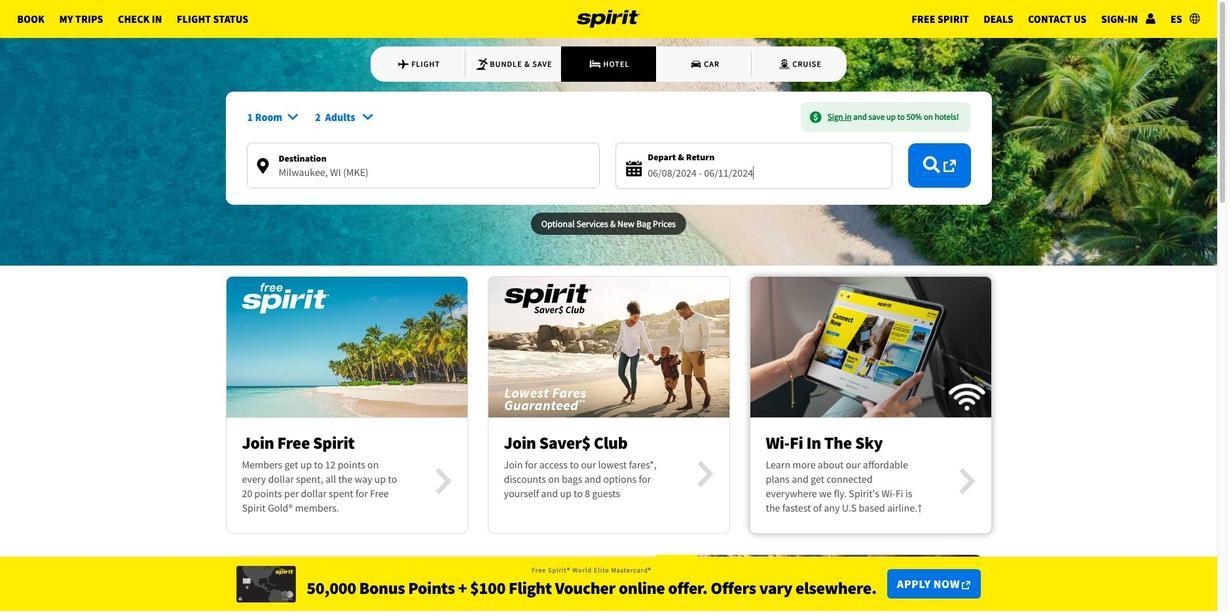 Task type: describe. For each thing, give the bounding box(es) containing it.
dates field
[[648, 164, 881, 181]]

free_spirit_image image
[[226, 270, 467, 425]]

wifi image image
[[750, 270, 991, 425]]

savers_club_image image
[[488, 270, 729, 425]]

calendar image
[[626, 161, 642, 177]]

external links may not meet accessibility requirements. image
[[962, 582, 970, 590]]

flight icon image
[[397, 57, 410, 71]]



Task type: locate. For each thing, give the bounding box(es) containing it.
global image
[[1190, 13, 1200, 24]]

Enter City or Airport text field
[[247, 166, 599, 188]]

cruise icon image
[[778, 57, 791, 71]]

map marker alt image
[[257, 159, 269, 174]]

hotel icon image
[[589, 57, 602, 71]]

user image
[[1145, 13, 1156, 24]]

car icon image
[[690, 57, 703, 71]]

logo image
[[577, 0, 640, 38]]

dollar sign image
[[810, 111, 822, 123]]

vacation icon image
[[476, 57, 489, 71]]

search image
[[923, 156, 940, 173]]

external links may not meet accessibility requirements. image
[[943, 160, 956, 172]]

world elite image
[[236, 566, 296, 603]]



Task type: vqa. For each thing, say whether or not it's contained in the screenshot.
5th THE 'WEEKDAY' element from the left
no



